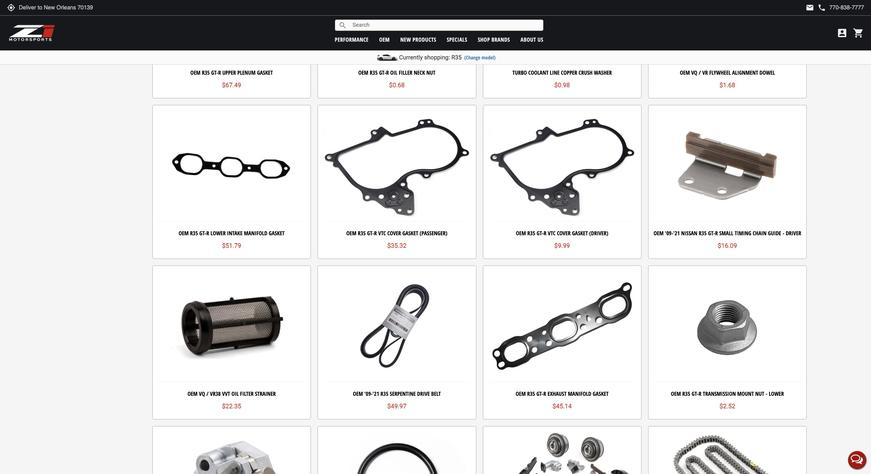 Task type: vqa. For each thing, say whether or not it's contained in the screenshot.


Task type: locate. For each thing, give the bounding box(es) containing it.
lower
[[211, 230, 226, 237], [769, 390, 784, 398]]

performance link
[[335, 36, 369, 43]]

gasket for oem r35 gt-r vtc cover gasket (driver)
[[572, 230, 588, 237]]

-
[[783, 230, 785, 237], [766, 390, 768, 398]]

0 horizontal spatial oil
[[232, 390, 239, 398]]

- right mount
[[766, 390, 768, 398]]

r35 for oem r35 gt-r exhaust manifold gasket
[[527, 390, 535, 398]]

1 vertical spatial /
[[206, 390, 209, 398]]

oem for oem vq / vr38 vvt oil filter strainer
[[188, 390, 198, 398]]

gt-
[[211, 69, 218, 76], [379, 69, 386, 76], [199, 230, 206, 237], [367, 230, 374, 237], [537, 230, 544, 237], [708, 230, 715, 237], [537, 390, 544, 398], [692, 390, 699, 398]]

new
[[400, 36, 411, 43]]

1 horizontal spatial cover
[[557, 230, 571, 237]]

1 cover from the left
[[388, 230, 401, 237]]

gasket
[[257, 69, 273, 76], [269, 230, 285, 237], [403, 230, 418, 237], [572, 230, 588, 237], [593, 390, 609, 398]]

oem for oem '09-'21 nissan r35 gt-r small timing chain guide - driver
[[654, 230, 664, 237]]

0 horizontal spatial vtc
[[378, 230, 386, 237]]

0 vertical spatial /
[[699, 69, 701, 76]]

'09- left nissan
[[665, 230, 674, 237]]

1 vertical spatial vq
[[199, 390, 205, 398]]

1 vtc from the left
[[378, 230, 386, 237]]

0 vertical spatial '09-
[[665, 230, 674, 237]]

0 horizontal spatial lower
[[211, 230, 226, 237]]

gasket for oem r35 gt-r vtc cover gasket (passenger)
[[403, 230, 418, 237]]

nut
[[427, 69, 436, 76], [756, 390, 765, 398]]

new products
[[400, 36, 436, 43]]

nut right mount
[[756, 390, 765, 398]]

1 vertical spatial nut
[[756, 390, 765, 398]]

1 horizontal spatial nut
[[756, 390, 765, 398]]

2 cover from the left
[[557, 230, 571, 237]]

vq left the vr38
[[199, 390, 205, 398]]

vtc for oem r35 gt-r vtc cover gasket (driver)
[[548, 230, 556, 237]]

cover up $9.99
[[557, 230, 571, 237]]

oem for oem r35 gt-r transmission mount nut - lower
[[671, 390, 681, 398]]

about us link
[[521, 36, 544, 43]]

1 horizontal spatial '21
[[674, 230, 680, 237]]

gt- for oem r35 gt-r lower intake manifold gasket
[[199, 230, 206, 237]]

1 horizontal spatial '09-
[[665, 230, 674, 237]]

$35.32
[[387, 242, 407, 250]]

r for oem r35 gt-r vtc cover gasket (driver)
[[544, 230, 547, 237]]

- right guide
[[783, 230, 785, 237]]

driver
[[786, 230, 802, 237]]

cover for (driver)
[[557, 230, 571, 237]]

$51.79
[[222, 242, 241, 250]]

/ for vr38
[[206, 390, 209, 398]]

vq left vr
[[692, 69, 698, 76]]

1 horizontal spatial oil
[[390, 69, 398, 76]]

currently shopping: r35 (change model)
[[399, 54, 496, 61]]

oem for oem r35 gt-r upper plenum gasket
[[191, 69, 201, 76]]

1 vertical spatial lower
[[769, 390, 784, 398]]

vtc
[[378, 230, 386, 237], [548, 230, 556, 237]]

oem r35 gt-r upper plenum gasket
[[191, 69, 273, 76]]

r for oem r35 gt-r transmission mount nut - lower
[[699, 390, 702, 398]]

filler
[[399, 69, 413, 76]]

'09- for r35
[[365, 390, 373, 398]]

0 vertical spatial vq
[[692, 69, 698, 76]]

0 horizontal spatial -
[[766, 390, 768, 398]]

r35 for oem r35 gt-r upper plenum gasket
[[202, 69, 210, 76]]

0 horizontal spatial manifold
[[244, 230, 267, 237]]

0 horizontal spatial cover
[[388, 230, 401, 237]]

gt- for oem r35 gt-r vtc cover gasket (driver)
[[537, 230, 544, 237]]

0 vertical spatial lower
[[211, 230, 226, 237]]

intake
[[227, 230, 243, 237]]

'21 left serpentine
[[373, 390, 379, 398]]

oil left filler
[[390, 69, 398, 76]]

0 horizontal spatial vq
[[199, 390, 205, 398]]

oem '09-'21 nissan r35 gt-r small timing chain guide - driver
[[654, 230, 802, 237]]

gasket for oem r35 gt-r exhaust manifold gasket
[[593, 390, 609, 398]]

shopping_cart
[[853, 27, 865, 39]]

r35 for oem r35 gt-r transmission mount nut - lower
[[683, 390, 691, 398]]

neck
[[414, 69, 425, 76]]

gasket for oem r35 gt-r upper plenum gasket
[[257, 69, 273, 76]]

nissan
[[682, 230, 698, 237]]

cover for (passenger)
[[388, 230, 401, 237]]

gt- for oem r35 gt-r upper plenum gasket
[[211, 69, 218, 76]]

/ left the vr38
[[206, 390, 209, 398]]

'09-
[[665, 230, 674, 237], [365, 390, 373, 398]]

turbo
[[513, 69, 527, 76]]

performance
[[335, 36, 369, 43]]

us
[[538, 36, 544, 43]]

manifold right intake
[[244, 230, 267, 237]]

vvt
[[222, 390, 230, 398]]

specials link
[[447, 36, 468, 43]]

shop brands link
[[478, 36, 510, 43]]

manifold
[[244, 230, 267, 237], [568, 390, 592, 398]]

oem for oem '09-'21 r35 serpentine drive belt
[[353, 390, 363, 398]]

turbo coolant line copper crush washer
[[513, 69, 612, 76]]

oem r35 gt-r vtc cover gasket (passenger)
[[347, 230, 448, 237]]

(passenger)
[[420, 230, 448, 237]]

1 vertical spatial '09-
[[365, 390, 373, 398]]

'21 for r35
[[373, 390, 379, 398]]

1 horizontal spatial vtc
[[548, 230, 556, 237]]

oil
[[390, 69, 398, 76], [232, 390, 239, 398]]

1 horizontal spatial /
[[699, 69, 701, 76]]

cover up $35.32
[[388, 230, 401, 237]]

gt- for oem r35 gt-r vtc cover gasket (passenger)
[[367, 230, 374, 237]]

r35
[[452, 54, 462, 61], [202, 69, 210, 76], [370, 69, 378, 76], [190, 230, 198, 237], [358, 230, 366, 237], [528, 230, 536, 237], [699, 230, 707, 237], [381, 390, 389, 398], [527, 390, 535, 398], [683, 390, 691, 398]]

serpentine
[[390, 390, 416, 398]]

vq
[[692, 69, 698, 76], [199, 390, 205, 398]]

0 vertical spatial '21
[[674, 230, 680, 237]]

oil right vvt
[[232, 390, 239, 398]]

'21 left nissan
[[674, 230, 680, 237]]

timing
[[735, 230, 752, 237]]

lower left intake
[[211, 230, 226, 237]]

0 horizontal spatial nut
[[427, 69, 436, 76]]

oem for oem r35 gt-r lower intake manifold gasket
[[179, 230, 189, 237]]

1 vertical spatial -
[[766, 390, 768, 398]]

0 horizontal spatial /
[[206, 390, 209, 398]]

about
[[521, 36, 536, 43]]

nut right neck
[[427, 69, 436, 76]]

shop
[[478, 36, 490, 43]]

r for oem r35 gt-r vtc cover gasket (passenger)
[[374, 230, 377, 237]]

/ left vr
[[699, 69, 701, 76]]

oem r35 gt-r transmission mount nut - lower
[[671, 390, 784, 398]]

cover
[[388, 230, 401, 237], [557, 230, 571, 237]]

vtc for oem r35 gt-r vtc cover gasket (passenger)
[[378, 230, 386, 237]]

/
[[699, 69, 701, 76], [206, 390, 209, 398]]

2 vtc from the left
[[548, 230, 556, 237]]

oem for oem r35 gt-r exhaust manifold gasket
[[516, 390, 526, 398]]

0 vertical spatial oil
[[390, 69, 398, 76]]

oem r35 gt-r exhaust manifold gasket
[[516, 390, 609, 398]]

lower right mount
[[769, 390, 784, 398]]

oem r35 gt-r oil filler neck nut
[[359, 69, 436, 76]]

r35 for oem r35 gt-r vtc cover gasket (passenger)
[[358, 230, 366, 237]]

1 vertical spatial manifold
[[568, 390, 592, 398]]

manifold up $45.14
[[568, 390, 592, 398]]

copper
[[561, 69, 578, 76]]

r for oem r35 gt-r upper plenum gasket
[[218, 69, 221, 76]]

0 vertical spatial manifold
[[244, 230, 267, 237]]

search
[[339, 21, 347, 29]]

'09- left serpentine
[[365, 390, 373, 398]]

plenum
[[237, 69, 256, 76]]

1 vertical spatial '21
[[373, 390, 379, 398]]

0 horizontal spatial '21
[[373, 390, 379, 398]]

mail
[[806, 3, 815, 12]]

vq for vr
[[692, 69, 698, 76]]

Search search field
[[347, 20, 543, 31]]

1 horizontal spatial manifold
[[568, 390, 592, 398]]

0 horizontal spatial '09-
[[365, 390, 373, 398]]

1 horizontal spatial -
[[783, 230, 785, 237]]

1 horizontal spatial vq
[[692, 69, 698, 76]]

oem
[[379, 36, 390, 43], [191, 69, 201, 76], [359, 69, 369, 76], [680, 69, 690, 76], [179, 230, 189, 237], [347, 230, 357, 237], [516, 230, 526, 237], [654, 230, 664, 237], [188, 390, 198, 398], [353, 390, 363, 398], [516, 390, 526, 398], [671, 390, 681, 398]]

mail phone
[[806, 3, 826, 12]]

r
[[218, 69, 221, 76], [386, 69, 389, 76], [206, 230, 209, 237], [374, 230, 377, 237], [544, 230, 547, 237], [715, 230, 718, 237], [544, 390, 547, 398], [699, 390, 702, 398]]

r35 for oem r35 gt-r vtc cover gasket (driver)
[[528, 230, 536, 237]]

small
[[720, 230, 734, 237]]

$45.14
[[553, 403, 572, 410]]

r for oem r35 gt-r oil filler neck nut
[[386, 69, 389, 76]]

'21 for nissan
[[674, 230, 680, 237]]



Task type: describe. For each thing, give the bounding box(es) containing it.
account_box
[[837, 27, 848, 39]]

phone
[[818, 3, 826, 12]]

oem for oem r35 gt-r oil filler neck nut
[[359, 69, 369, 76]]

mail link
[[806, 3, 815, 12]]

model)
[[482, 54, 496, 61]]

line
[[550, 69, 560, 76]]

0 vertical spatial -
[[783, 230, 785, 237]]

$1.68
[[720, 82, 736, 89]]

oem r35 gt-r vtc cover gasket (driver)
[[516, 230, 609, 237]]

vr
[[703, 69, 708, 76]]

$2.52
[[720, 403, 736, 410]]

oem vq / vr flywheel alignment dowel
[[680, 69, 775, 76]]

$49.97
[[387, 403, 407, 410]]

exhaust
[[548, 390, 567, 398]]

oem vq / vr38 vvt oil filter strainer
[[188, 390, 276, 398]]

mount
[[738, 390, 754, 398]]

oem r35 gt-r lower intake manifold gasket
[[179, 230, 285, 237]]

upper
[[222, 69, 236, 76]]

products
[[413, 36, 436, 43]]

oem '09-'21 r35 serpentine drive belt
[[353, 390, 441, 398]]

$67.49
[[222, 82, 241, 89]]

(change
[[465, 54, 481, 61]]

(driver)
[[590, 230, 609, 237]]

vr38
[[210, 390, 221, 398]]

oem for oem r35 gt-r vtc cover gasket (passenger)
[[347, 230, 357, 237]]

oem for oem r35 gt-r vtc cover gasket (driver)
[[516, 230, 526, 237]]

oem for oem 'link'
[[379, 36, 390, 43]]

oem link
[[379, 36, 390, 43]]

$16.09
[[718, 242, 737, 250]]

belt
[[431, 390, 441, 398]]

oem for oem vq / vr flywheel alignment dowel
[[680, 69, 690, 76]]

$0.98
[[555, 82, 570, 89]]

alignment
[[733, 69, 759, 76]]

transmission
[[703, 390, 736, 398]]

gt- for oem r35 gt-r exhaust manifold gasket
[[537, 390, 544, 398]]

/ for vr
[[699, 69, 701, 76]]

washer
[[594, 69, 612, 76]]

r35 for oem r35 gt-r lower intake manifold gasket
[[190, 230, 198, 237]]

filter
[[240, 390, 254, 398]]

'09- for nissan
[[665, 230, 674, 237]]

r for oem r35 gt-r exhaust manifold gasket
[[544, 390, 547, 398]]

shopping:
[[424, 54, 450, 61]]

chain
[[753, 230, 767, 237]]

1 vertical spatial oil
[[232, 390, 239, 398]]

strainer
[[255, 390, 276, 398]]

$22.35
[[222, 403, 241, 410]]

about us
[[521, 36, 544, 43]]

shop brands
[[478, 36, 510, 43]]

shopping_cart link
[[852, 27, 865, 39]]

r for oem r35 gt-r lower intake manifold gasket
[[206, 230, 209, 237]]

drive
[[417, 390, 430, 398]]

coolant
[[529, 69, 549, 76]]

brands
[[492, 36, 510, 43]]

phone link
[[818, 3, 865, 12]]

dowel
[[760, 69, 775, 76]]

1 horizontal spatial lower
[[769, 390, 784, 398]]

flywheel
[[710, 69, 731, 76]]

gt- for oem r35 gt-r transmission mount nut - lower
[[692, 390, 699, 398]]

currently
[[399, 54, 423, 61]]

gt- for oem r35 gt-r oil filler neck nut
[[379, 69, 386, 76]]

account_box link
[[835, 27, 850, 39]]

guide
[[768, 230, 782, 237]]

z1 motorsports logo image
[[9, 24, 55, 42]]

new products link
[[400, 36, 436, 43]]

vq for vr38
[[199, 390, 205, 398]]

my_location
[[7, 3, 15, 12]]

r35 for oem r35 gt-r oil filler neck nut
[[370, 69, 378, 76]]

(change model) link
[[465, 54, 496, 61]]

crush
[[579, 69, 593, 76]]

specials
[[447, 36, 468, 43]]

0 vertical spatial nut
[[427, 69, 436, 76]]

$9.99
[[555, 242, 570, 250]]

$0.68
[[389, 82, 405, 89]]



